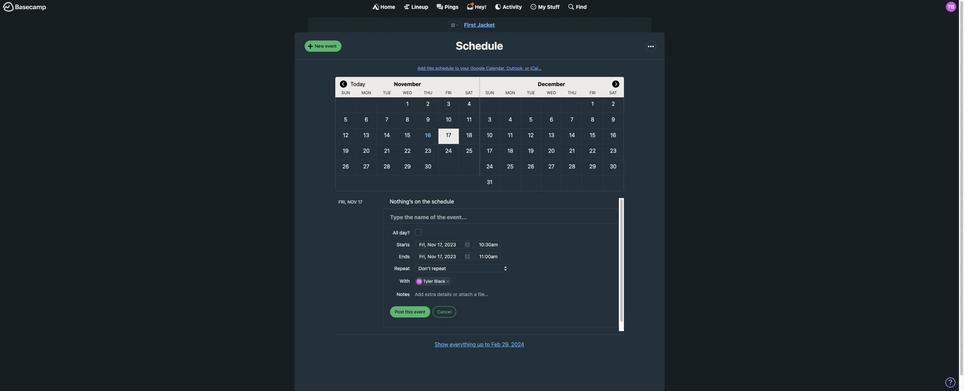 Task type: describe. For each thing, give the bounding box(es) containing it.
×
[[446, 279, 449, 284]]

tyler black image
[[946, 2, 956, 12]]

With text field
[[452, 277, 612, 286]]

nov
[[347, 199, 357, 205]]

nothing's
[[390, 198, 413, 205]]

my stuff button
[[530, 3, 560, 10]]

pings button
[[436, 3, 458, 10]]

everything
[[450, 342, 476, 348]]

Type the name of the event… text field
[[390, 213, 612, 222]]

0 vertical spatial schedule
[[435, 66, 454, 71]]

post this event
[[395, 309, 425, 314]]

0 horizontal spatial event
[[325, 43, 337, 49]]

the
[[422, 198, 430, 205]]

show        everything      up to        feb 29, 2024 button
[[435, 341, 524, 349]]

pings
[[445, 4, 458, 10]]

mon for december
[[505, 90, 515, 95]]

fri for november
[[446, 90, 452, 95]]

1 vertical spatial schedule
[[432, 198, 454, 205]]

main element
[[0, 0, 959, 13]]

cancel
[[437, 309, 451, 314]]

tue for december
[[527, 90, 535, 95]]

fri for december
[[590, 90, 596, 95]]

choose date… field for starts
[[415, 241, 474, 249]]

× link
[[445, 279, 451, 284]]

hey! button
[[467, 2, 486, 10]]

find
[[576, 4, 587, 10]]

first
[[464, 22, 476, 28]]

17
[[358, 199, 362, 205]]

29,
[[502, 342, 510, 348]]

pick a time… field for ends
[[475, 253, 502, 260]]

first jacket
[[464, 22, 495, 28]]

post this event button
[[390, 306, 430, 317]]

new event link
[[304, 41, 341, 52]]

google
[[470, 66, 485, 71]]

november
[[394, 81, 421, 87]]

switch accounts image
[[3, 2, 46, 12]]

tyler
[[423, 279, 433, 284]]

show
[[435, 342, 448, 348]]

event inside button
[[414, 309, 425, 314]]

today
[[350, 81, 365, 87]]

fri, nov 17
[[339, 199, 362, 205]]

outlook,
[[507, 66, 524, 71]]

lineup
[[411, 4, 428, 10]]

feb
[[491, 342, 501, 348]]

find button
[[568, 3, 587, 10]]

up
[[477, 342, 483, 348]]

mon for november
[[361, 90, 371, 95]]



Task type: locate. For each thing, give the bounding box(es) containing it.
2 fri from the left
[[590, 90, 596, 95]]

1 pick a time… field from the top
[[475, 241, 502, 249]]

1 horizontal spatial sat
[[609, 90, 617, 95]]

0 horizontal spatial wed
[[403, 90, 412, 95]]

tue down or
[[527, 90, 535, 95]]

on
[[415, 198, 421, 205]]

hey!
[[475, 4, 486, 10]]

sun for december
[[485, 90, 494, 95]]

to left your
[[455, 66, 459, 71]]

show        everything      up to        feb 29, 2024
[[435, 342, 524, 348]]

1 horizontal spatial sun
[[485, 90, 494, 95]]

wed for december
[[547, 90, 556, 95]]

home link
[[372, 3, 395, 10]]

notes
[[397, 291, 410, 297]]

1 horizontal spatial fri
[[590, 90, 596, 95]]

2 mon from the left
[[505, 90, 515, 95]]

1 horizontal spatial this
[[427, 66, 434, 71]]

repeat
[[394, 266, 410, 271]]

0 vertical spatial choose date… field
[[415, 241, 474, 249]]

2024
[[511, 342, 524, 348]]

home
[[380, 4, 395, 10]]

sun down calendar,
[[485, 90, 494, 95]]

jacket
[[477, 22, 495, 28]]

2 pick a time… field from the top
[[475, 253, 502, 260]]

pick a time… field for starts
[[475, 241, 502, 249]]

1 sat from the left
[[465, 90, 473, 95]]

sun for november
[[341, 90, 350, 95]]

wed for november
[[403, 90, 412, 95]]

all
[[393, 230, 398, 236]]

tyler black ×
[[423, 279, 449, 284]]

tue for november
[[383, 90, 391, 95]]

event
[[325, 43, 337, 49], [414, 309, 425, 314]]

sun
[[341, 90, 350, 95], [485, 90, 494, 95]]

schedule left your
[[435, 66, 454, 71]]

1 sun from the left
[[341, 90, 350, 95]]

0 vertical spatial pick a time… field
[[475, 241, 502, 249]]

1 vertical spatial this
[[405, 309, 413, 314]]

tue
[[383, 90, 391, 95], [527, 90, 535, 95]]

today link
[[350, 77, 365, 91]]

your
[[460, 66, 469, 71]]

sat for november
[[465, 90, 473, 95]]

this for post
[[405, 309, 413, 314]]

2 sun from the left
[[485, 90, 494, 95]]

0 vertical spatial this
[[427, 66, 434, 71]]

this for add
[[427, 66, 434, 71]]

wed down december
[[547, 90, 556, 95]]

1 horizontal spatial wed
[[547, 90, 556, 95]]

activity
[[503, 4, 522, 10]]

wed
[[403, 90, 412, 95], [547, 90, 556, 95]]

1 fri from the left
[[446, 90, 452, 95]]

mon down today on the left
[[361, 90, 371, 95]]

2 wed from the left
[[547, 90, 556, 95]]

1 vertical spatial to
[[485, 342, 490, 348]]

sat for december
[[609, 90, 617, 95]]

2 sat from the left
[[609, 90, 617, 95]]

schedule
[[456, 39, 503, 52]]

schedule
[[435, 66, 454, 71], [432, 198, 454, 205]]

thu for december
[[568, 90, 576, 95]]

this inside button
[[405, 309, 413, 314]]

ical…
[[530, 66, 541, 71]]

first jacket link
[[464, 22, 495, 28]]

black
[[434, 279, 445, 284]]

0 horizontal spatial to
[[455, 66, 459, 71]]

0 vertical spatial event
[[325, 43, 337, 49]]

to right up
[[485, 342, 490, 348]]

choose date… field for ends
[[415, 253, 474, 260]]

2 tue from the left
[[527, 90, 535, 95]]

add this schedule to your google calendar, outlook, or ical… link
[[417, 66, 541, 71]]

2 thu from the left
[[568, 90, 576, 95]]

activity link
[[495, 3, 522, 10]]

december
[[538, 81, 565, 87]]

add this schedule to your google calendar, outlook, or ical…
[[417, 66, 541, 71]]

calendar,
[[486, 66, 505, 71]]

event right the new
[[325, 43, 337, 49]]

tue right today link
[[383, 90, 391, 95]]

cancel button
[[432, 306, 456, 317]]

new
[[315, 43, 324, 49]]

1 choose date… field from the top
[[415, 241, 474, 249]]

this right add
[[427, 66, 434, 71]]

1 mon from the left
[[361, 90, 371, 95]]

1 horizontal spatial mon
[[505, 90, 515, 95]]

ends
[[399, 254, 410, 259]]

thu for november
[[424, 90, 432, 95]]

or
[[525, 66, 529, 71]]

to for schedule
[[455, 66, 459, 71]]

1 thu from the left
[[424, 90, 432, 95]]

this right post
[[405, 309, 413, 314]]

with
[[400, 278, 410, 284]]

this
[[427, 66, 434, 71], [405, 309, 413, 314]]

1 horizontal spatial tue
[[527, 90, 535, 95]]

post
[[395, 309, 404, 314]]

0 horizontal spatial thu
[[424, 90, 432, 95]]

0 horizontal spatial fri
[[446, 90, 452, 95]]

fri,
[[339, 199, 346, 205]]

nothing's on the schedule
[[390, 198, 454, 205]]

mon
[[361, 90, 371, 95], [505, 90, 515, 95]]

stuff
[[547, 4, 560, 10]]

1 vertical spatial pick a time… field
[[475, 253, 502, 260]]

Choose date… field
[[415, 241, 474, 249], [415, 253, 474, 260]]

0 horizontal spatial sun
[[341, 90, 350, 95]]

0 horizontal spatial this
[[405, 309, 413, 314]]

Notes text field
[[415, 288, 612, 300]]

add
[[417, 66, 426, 71]]

0 horizontal spatial sat
[[465, 90, 473, 95]]

2 choose date… field from the top
[[415, 253, 474, 260]]

1 horizontal spatial thu
[[568, 90, 576, 95]]

1 tue from the left
[[383, 90, 391, 95]]

0 vertical spatial to
[[455, 66, 459, 71]]

starts
[[397, 242, 410, 248]]

all day?
[[393, 230, 410, 236]]

1 wed from the left
[[403, 90, 412, 95]]

to for up
[[485, 342, 490, 348]]

my
[[538, 4, 546, 10]]

my stuff
[[538, 4, 560, 10]]

1 horizontal spatial event
[[414, 309, 425, 314]]

sat
[[465, 90, 473, 95], [609, 90, 617, 95]]

sun left today link
[[341, 90, 350, 95]]

1 horizontal spatial to
[[485, 342, 490, 348]]

event right post
[[414, 309, 425, 314]]

1 vertical spatial choose date… field
[[415, 253, 474, 260]]

schedule right the the
[[432, 198, 454, 205]]

0 horizontal spatial mon
[[361, 90, 371, 95]]

new event
[[315, 43, 337, 49]]

Pick a time… field
[[475, 241, 502, 249], [475, 253, 502, 260]]

thu
[[424, 90, 432, 95], [568, 90, 576, 95]]

lineup link
[[403, 3, 428, 10]]

day?
[[399, 230, 410, 236]]

to
[[455, 66, 459, 71], [485, 342, 490, 348]]

fri
[[446, 90, 452, 95], [590, 90, 596, 95]]

1 vertical spatial event
[[414, 309, 425, 314]]

to inside button
[[485, 342, 490, 348]]

0 horizontal spatial tue
[[383, 90, 391, 95]]

wed down november
[[403, 90, 412, 95]]

mon down outlook,
[[505, 90, 515, 95]]



Task type: vqa. For each thing, say whether or not it's contained in the screenshot.
the right Fri
yes



